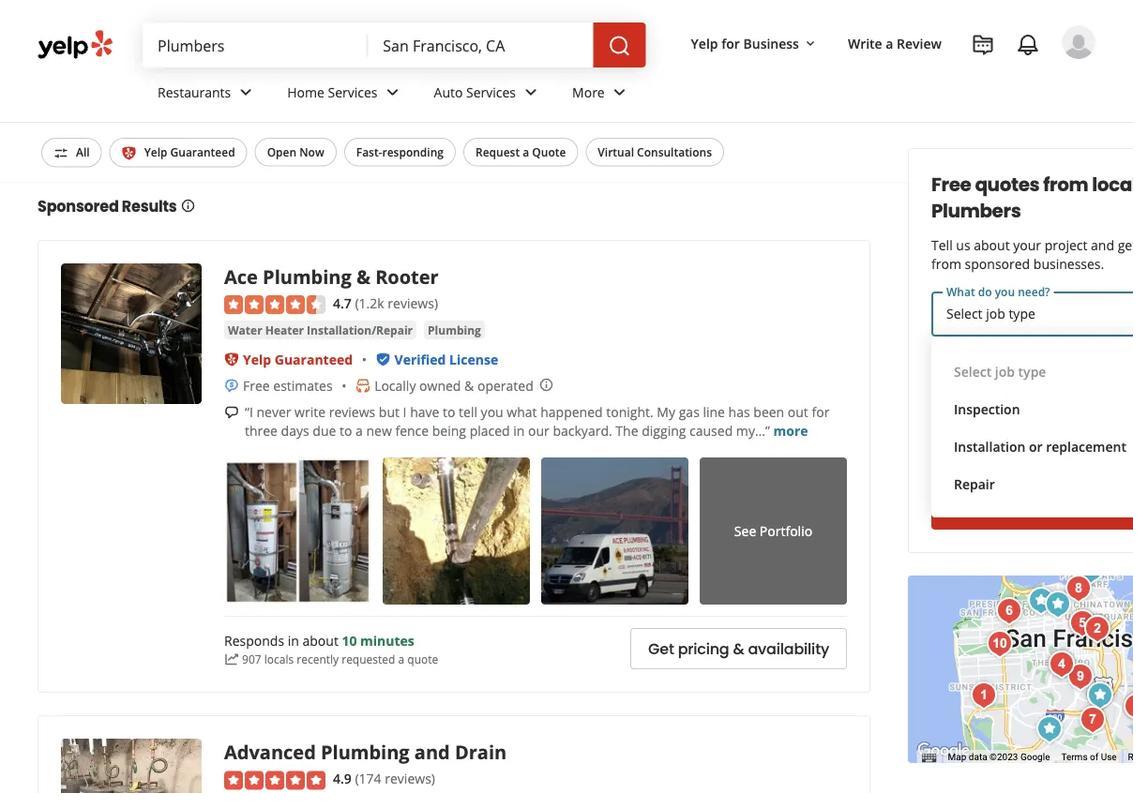 Task type: locate. For each thing, give the bounding box(es) containing it.
1 vertical spatial yelp
[[144, 145, 167, 160]]

0 horizontal spatial 24 chevron down v2 image
[[235, 81, 257, 104]]

0 vertical spatial plumbing
[[263, 264, 352, 289]]

10 right top
[[84, 79, 106, 111]]

my…"
[[737, 422, 770, 440]]

request a quote button
[[464, 138, 578, 167]]

yelp left business
[[691, 34, 718, 52]]

restaurants link
[[143, 68, 272, 122]]

home right top
[[92, 64, 125, 79]]

select job type
[[954, 363, 1047, 381]]

home services up now
[[287, 83, 378, 101]]

1 horizontal spatial in
[[514, 422, 525, 440]]

1 horizontal spatial yelp guaranteed
[[243, 351, 353, 369]]

0 horizontal spatial guaranteed
[[170, 145, 235, 160]]

plumbing up 4.7 star rating image
[[263, 264, 352, 289]]

yelp inside button
[[691, 34, 718, 52]]

1 horizontal spatial services
[[328, 83, 378, 101]]

1 horizontal spatial get
[[1019, 499, 1045, 520]]

plumbing up verified license button on the top
[[428, 323, 481, 338]]

caused
[[690, 422, 733, 440]]

home services
[[92, 64, 174, 79], [287, 83, 378, 101]]

francisco,
[[383, 79, 499, 111]]

None field
[[158, 35, 353, 55], [383, 35, 579, 55]]

0 vertical spatial &
[[357, 264, 371, 289]]

& up (1.2k
[[357, 264, 371, 289]]

a
[[886, 34, 894, 52], [523, 145, 529, 160], [356, 422, 363, 440], [398, 652, 405, 668]]

1 vertical spatial free
[[243, 377, 270, 395]]

1 vertical spatial &
[[465, 377, 474, 395]]

iconyelpguaranteedbadgesmall image
[[224, 352, 239, 367], [224, 352, 239, 367]]

placed
[[470, 422, 510, 440]]

0 vertical spatial about
[[974, 236, 1010, 254]]

and left drain
[[415, 740, 450, 765]]

about
[[974, 236, 1010, 254], [303, 633, 339, 650]]

1 horizontal spatial &
[[465, 377, 474, 395]]

0 horizontal spatial home
[[92, 64, 125, 79]]

quotes
[[975, 172, 1040, 198]]

1 horizontal spatial for
[[812, 403, 830, 421]]

3 24 chevron down v2 image from the left
[[609, 81, 631, 104]]

2 24 chevron down v2 image from the left
[[381, 81, 404, 104]]

1 24 chevron down v2 image from the left
[[235, 81, 257, 104]]

0 vertical spatial in
[[514, 422, 525, 440]]

availability
[[748, 639, 830, 660]]

get left started
[[1019, 499, 1045, 520]]

0 vertical spatial free
[[932, 172, 972, 198]]

0 vertical spatial you
[[995, 284, 1015, 300]]

2 vertical spatial &
[[733, 639, 745, 660]]

1 vertical spatial you
[[1005, 371, 1028, 389]]

for right out
[[812, 403, 830, 421]]

services
[[128, 64, 174, 79], [328, 83, 378, 101], [466, 83, 516, 101]]

0 vertical spatial do
[[979, 284, 992, 300]]

yelp guaranteed
[[144, 145, 235, 160], [243, 351, 353, 369]]

and inside tell us about your project and get
[[1091, 236, 1115, 254]]

free right 16 free estimates v2 image
[[243, 377, 270, 395]]

verified license
[[395, 351, 498, 369]]

services left 24 chevron down v2 image
[[466, 83, 516, 101]]

home left san
[[287, 83, 325, 101]]

free for free estimates
[[243, 377, 270, 395]]

1 horizontal spatial 24 chevron down v2 image
[[381, 81, 404, 104]]

0 horizontal spatial home services
[[92, 64, 174, 79]]

get
[[1118, 236, 1134, 254]]

1 horizontal spatial and
[[1091, 236, 1115, 254]]

do for when
[[986, 371, 1002, 389]]

0 vertical spatial guaranteed
[[170, 145, 235, 160]]

get pricing & availability
[[649, 639, 830, 660]]

guaranteed up 16 info v2 image
[[170, 145, 235, 160]]

0 horizontal spatial and
[[415, 740, 450, 765]]

in up locals
[[288, 633, 299, 650]]

home services link left 16 chevron right v2 image
[[92, 64, 174, 79]]

24 chevron down v2 image
[[235, 81, 257, 104], [381, 81, 404, 104], [609, 81, 631, 104]]

guaranteed
[[170, 145, 235, 160], [275, 351, 353, 369]]

ace
[[224, 264, 258, 289]]

heater
[[265, 323, 304, 338]]

home services link up fast- at the top of page
[[272, 68, 419, 122]]

the
[[616, 422, 639, 440]]

three
[[245, 422, 278, 440]]

tonight.
[[606, 403, 654, 421]]

plumbers down find text field
[[164, 79, 272, 111]]

0 vertical spatial reviews)
[[388, 294, 438, 312]]

to up being
[[443, 403, 456, 421]]

been
[[754, 403, 785, 421]]

  text field
[[932, 423, 1134, 468]]

my
[[657, 403, 676, 421]]

0 vertical spatial and
[[1091, 236, 1115, 254]]

0 vertical spatial yelp guaranteed
[[144, 145, 235, 160]]

1 vertical spatial for
[[812, 403, 830, 421]]

& right 'pricing'
[[733, 639, 745, 660]]

0 horizontal spatial about
[[303, 633, 339, 650]]

do right when
[[986, 371, 1002, 389]]

home inside business categories element
[[287, 83, 325, 101]]

yelp right 16 yelp guaranteed v2 icon
[[144, 145, 167, 160]]

fast-responding button
[[344, 138, 456, 167]]

do right the what
[[979, 284, 992, 300]]

ace plumbing & rooter link
[[224, 264, 439, 289]]

home services link
[[92, 64, 174, 79], [272, 68, 419, 122]]

none field up the auto services
[[383, 35, 579, 55]]

gas
[[679, 403, 700, 421]]

locally owned & operated
[[375, 377, 534, 395]]

24 chevron down v2 image inside more link
[[609, 81, 631, 104]]

0 vertical spatial yelp
[[691, 34, 718, 52]]

and left get
[[1091, 236, 1115, 254]]

never
[[257, 403, 291, 421]]

yelp guaranteed inside filters group
[[144, 145, 235, 160]]

in down what
[[514, 422, 525, 440]]

16 trending v2 image
[[224, 653, 239, 668]]

free inside the free quotes from local plumbers
[[932, 172, 972, 198]]

you inside "i never write reviews but i have to tell you what happened tonight. my gas line has been out for three days due to a new fence being placed in our backyard. the digging caused my…"
[[481, 403, 504, 421]]

0 vertical spatial to
[[443, 403, 456, 421]]

(1.2k
[[355, 294, 384, 312]]

Find text field
[[158, 35, 353, 55]]

more
[[572, 83, 605, 101]]

services for the rightmost home services link
[[328, 83, 378, 101]]

write a review link
[[841, 26, 950, 60]]

1 horizontal spatial free
[[932, 172, 972, 198]]

1 vertical spatial about
[[303, 633, 339, 650]]

virtual consultations button
[[586, 138, 724, 167]]

24 chevron down v2 image inside restaurants link
[[235, 81, 257, 104]]

about for your
[[974, 236, 1010, 254]]

free left quotes on the top right of page
[[932, 172, 972, 198]]

2 none field from the left
[[383, 35, 579, 55]]

quote
[[408, 652, 438, 668]]

24 chevron down v2 image right more
[[609, 81, 631, 104]]

rooter
[[375, 264, 439, 289]]

1 vertical spatial in
[[288, 633, 299, 650]]

plumbers down find field
[[204, 64, 257, 79]]

2 horizontal spatial services
[[466, 83, 516, 101]]

reviews
[[329, 403, 376, 421]]

quote
[[532, 145, 566, 160]]

10
[[84, 79, 106, 111], [342, 633, 357, 650]]

enter zip code
[[947, 437, 1035, 455]]

4.7 star rating image
[[224, 296, 326, 315]]

24 chevron down v2 image inside home services link
[[381, 81, 404, 104]]

do
[[979, 284, 992, 300], [986, 371, 1002, 389]]

2 vertical spatial yelp
[[243, 351, 271, 369]]

california
[[503, 79, 614, 111]]

1 vertical spatial get
[[649, 639, 674, 660]]

services inside 'link'
[[466, 83, 516, 101]]

yelp guaranteed button up estimates in the left top of the page
[[243, 351, 353, 369]]

24 chevron down v2 image for more
[[609, 81, 631, 104]]

plumbers up us
[[932, 198, 1021, 224]]

none field find
[[158, 35, 353, 55]]

0 vertical spatial get
[[1019, 499, 1045, 520]]

4.7 (1.2k reviews)
[[333, 294, 438, 312]]

services left 16 chevron right v2 image
[[128, 64, 174, 79]]

free
[[932, 172, 972, 198], [243, 377, 270, 395]]

about inside tell us about your project and get
[[974, 236, 1010, 254]]

in inside "i never write reviews but i have to tell you what happened tonight. my gas line has been out for three days due to a new fence being placed in our backyard. the digging caused my…"
[[514, 422, 525, 440]]

get
[[1019, 499, 1045, 520], [649, 639, 674, 660]]

services up fast- at the top of page
[[328, 83, 378, 101]]

24 chevron down v2 image down plumbers link
[[235, 81, 257, 104]]

yelp guaranteed button up 16 info v2 image
[[109, 138, 247, 167]]

do for what
[[979, 284, 992, 300]]

user actions element
[[676, 23, 1122, 139]]

yelp for business
[[691, 34, 799, 52]]

1 vertical spatial home services
[[287, 83, 378, 101]]

1 horizontal spatial home
[[287, 83, 325, 101]]

line
[[703, 403, 725, 421]]

for
[[722, 34, 740, 52], [812, 403, 830, 421]]

0 horizontal spatial yelp guaranteed
[[144, 145, 235, 160]]

0 horizontal spatial for
[[722, 34, 740, 52]]

verified license button
[[395, 351, 498, 369]]

1 vertical spatial plumbing
[[428, 323, 481, 338]]

16 chevron right v2 image
[[181, 65, 196, 80]]

1 horizontal spatial 10
[[342, 633, 357, 650]]

started
[[1049, 499, 1102, 520]]

& up tell
[[465, 377, 474, 395]]

responds in about 10 minutes
[[224, 633, 415, 650]]

tell us about your project and get
[[932, 236, 1134, 273]]

select
[[954, 363, 992, 381]]

responding
[[382, 145, 444, 160]]

0 horizontal spatial get
[[649, 639, 674, 660]]

water
[[228, 323, 262, 338]]

None search field
[[143, 23, 650, 68]]

info icon image
[[539, 378, 554, 393], [539, 378, 554, 393]]

virtual consultations
[[598, 145, 712, 160]]

a inside button
[[523, 145, 529, 160]]

get left 'pricing'
[[649, 639, 674, 660]]

requested
[[342, 652, 395, 668]]

16 verified v2 image
[[376, 352, 391, 367]]

about up recently
[[303, 633, 339, 650]]

sponsored
[[38, 195, 119, 217]]

for inside button
[[722, 34, 740, 52]]

home
[[92, 64, 125, 79], [287, 83, 325, 101]]

get started button
[[932, 489, 1134, 530]]

home services left 16 chevron right v2 image
[[92, 64, 174, 79]]

1 horizontal spatial guaranteed
[[275, 351, 353, 369]]

about right us
[[974, 236, 1010, 254]]

what
[[947, 284, 976, 300]]

1 vertical spatial guaranteed
[[275, 351, 353, 369]]

0 vertical spatial for
[[722, 34, 740, 52]]

what
[[507, 403, 537, 421]]

2 horizontal spatial yelp
[[691, 34, 718, 52]]

4.9
[[333, 771, 352, 788]]

plumbing up the (174
[[321, 740, 410, 765]]

owned
[[420, 377, 461, 395]]

none field up plumbers link
[[158, 35, 353, 55]]

1 vertical spatial and
[[415, 740, 450, 765]]

digging
[[642, 422, 686, 440]]

0 horizontal spatial to
[[340, 422, 352, 440]]

1 horizontal spatial yelp
[[243, 351, 271, 369]]

0 horizontal spatial in
[[288, 633, 299, 650]]

plumbers link
[[204, 64, 257, 79]]

fast-responding
[[356, 145, 444, 160]]

1 vertical spatial reviews)
[[385, 771, 435, 788]]

0 vertical spatial home
[[92, 64, 125, 79]]

24 chevron down v2 image for restaurants
[[235, 81, 257, 104]]

1 vertical spatial home
[[287, 83, 325, 101]]

& inside button
[[733, 639, 745, 660]]

reviews)
[[388, 294, 438, 312], [385, 771, 435, 788]]

yelp down water
[[243, 351, 271, 369]]

get inside button
[[1019, 499, 1045, 520]]

notifications image
[[1017, 34, 1040, 56]]

yelp guaranteed up 16 info v2 image
[[144, 145, 235, 160]]

for left business
[[722, 34, 740, 52]]

0 horizontal spatial &
[[357, 264, 371, 289]]

1 horizontal spatial about
[[974, 236, 1010, 254]]

10 up the 907 locals recently requested a quote
[[342, 633, 357, 650]]

restaurants
[[158, 83, 231, 101]]

0 horizontal spatial none field
[[158, 35, 353, 55]]

1 horizontal spatial none field
[[383, 35, 579, 55]]

& for availability
[[733, 639, 745, 660]]

0 horizontal spatial yelp
[[144, 145, 167, 160]]

1 horizontal spatial home services
[[287, 83, 378, 101]]

tell
[[932, 236, 953, 254]]

top 10 best plumbers near san francisco, california
[[38, 79, 614, 111]]

plumbing inside button
[[428, 323, 481, 338]]

local
[[1092, 172, 1134, 198]]

get inside button
[[649, 639, 674, 660]]

reviews) right the (174
[[385, 771, 435, 788]]

1 none field from the left
[[158, 35, 353, 55]]

inspection button
[[947, 390, 1134, 428]]

2 vertical spatial you
[[481, 403, 504, 421]]

to down 'reviews'
[[340, 422, 352, 440]]

0 horizontal spatial free
[[243, 377, 270, 395]]

reviews) down rooter
[[388, 294, 438, 312]]

16 free estimates v2 image
[[224, 379, 239, 394]]

2 vertical spatial plumbing
[[321, 740, 410, 765]]

1 vertical spatial do
[[986, 371, 1002, 389]]

yelp guaranteed up estimates in the left top of the page
[[243, 351, 353, 369]]

1 horizontal spatial to
[[443, 403, 456, 421]]

get for get pricing & availability
[[649, 639, 674, 660]]

0 vertical spatial 10
[[84, 79, 106, 111]]

top
[[38, 79, 79, 111]]

2 horizontal spatial 24 chevron down v2 image
[[609, 81, 631, 104]]

2 horizontal spatial &
[[733, 639, 745, 660]]

recently
[[297, 652, 339, 668]]

1 vertical spatial yelp guaranteed button
[[243, 351, 353, 369]]

24 chevron down v2 image right san
[[381, 81, 404, 104]]

guaranteed up estimates in the left top of the page
[[275, 351, 353, 369]]



Task type: vqa. For each thing, say whether or not it's contained in the screenshot.
left Home Services
yes



Task type: describe. For each thing, give the bounding box(es) containing it.
plumbing for &
[[263, 264, 352, 289]]

16 chevron down v2 image
[[803, 36, 818, 51]]

24 chevron down v2 image for home services
[[381, 81, 404, 104]]

installation
[[954, 438, 1026, 456]]

see
[[735, 523, 757, 541]]

907 locals recently requested a quote
[[242, 652, 438, 668]]

plumbers inside the free quotes from local plumbers
[[932, 198, 1021, 224]]

(174
[[355, 771, 382, 788]]

"i never write reviews but i have to tell you what happened tonight. my gas line has been out for three days due to a new fence being placed in our backyard. the digging caused my…"
[[245, 403, 830, 440]]

"i
[[245, 403, 253, 421]]

fast-
[[356, 145, 382, 160]]

4.7
[[333, 294, 352, 312]]

plumbing link
[[424, 321, 485, 340]]

all button
[[41, 138, 102, 167]]

0 horizontal spatial services
[[128, 64, 174, 79]]

sponsored results
[[38, 195, 177, 217]]

about for 10
[[303, 633, 339, 650]]

open now
[[267, 145, 324, 160]]

projects image
[[972, 34, 995, 56]]

fence
[[395, 422, 429, 440]]

see portfolio
[[735, 523, 813, 541]]

days
[[281, 422, 309, 440]]

filters group
[[38, 138, 728, 167]]

1 vertical spatial 10
[[342, 633, 357, 650]]

request a quote
[[476, 145, 566, 160]]

what do you need?
[[947, 284, 1051, 300]]

when do you need it?
[[947, 371, 1079, 389]]

repair button
[[947, 465, 1134, 503]]

more
[[774, 422, 808, 440]]

16 speech v2 image
[[224, 405, 239, 420]]

4.9 star rating image
[[224, 772, 326, 791]]

What do you need? field
[[932, 292, 1134, 518]]

& for operated
[[465, 377, 474, 395]]

backyard.
[[553, 422, 613, 440]]

yelp for business button
[[684, 26, 826, 60]]

1 horizontal spatial home services link
[[272, 68, 419, 122]]

it?
[[1066, 371, 1079, 389]]

zip
[[983, 437, 1002, 455]]

reviews) for &
[[388, 294, 438, 312]]

auto
[[434, 83, 463, 101]]

now
[[300, 145, 324, 160]]

guaranteed inside filters group
[[170, 145, 235, 160]]

out
[[788, 403, 809, 421]]

installation/repair
[[307, 323, 413, 338]]

inspection
[[954, 400, 1021, 418]]

request
[[476, 145, 520, 160]]

code
[[1006, 437, 1035, 455]]

type
[[1019, 363, 1047, 381]]

being
[[432, 422, 466, 440]]

for inside "i never write reviews but i have to tell you what happened tonight. my gas line has been out for three days due to a new fence being placed in our backyard. the digging caused my…"
[[812, 403, 830, 421]]

auto services link
[[419, 68, 557, 122]]

see portfolio link
[[700, 458, 847, 605]]

get for get started
[[1019, 499, 1045, 520]]

consultations
[[637, 145, 712, 160]]

advanced
[[224, 740, 316, 765]]

search image
[[609, 35, 631, 57]]

i
[[403, 403, 407, 421]]

operated
[[478, 377, 534, 395]]

pricing
[[678, 639, 730, 660]]

john s. image
[[1062, 25, 1096, 59]]

services for auto services 'link'
[[466, 83, 516, 101]]

write
[[848, 34, 883, 52]]

from
[[1044, 172, 1089, 198]]

installation or replacement
[[954, 438, 1127, 456]]

need?
[[1018, 284, 1051, 300]]

replacement
[[1047, 438, 1127, 456]]

best
[[111, 79, 159, 111]]

0 horizontal spatial home services link
[[92, 64, 174, 79]]

drain
[[455, 740, 507, 765]]

0 vertical spatial home services
[[92, 64, 174, 79]]

our
[[528, 422, 550, 440]]

you for need
[[1005, 371, 1028, 389]]

need
[[1031, 371, 1062, 389]]

get started
[[1019, 499, 1102, 520]]

get pricing & availability button
[[631, 629, 847, 670]]

verified
[[395, 351, 446, 369]]

more link
[[774, 422, 808, 440]]

16 filter v2 image
[[53, 146, 69, 161]]

new
[[366, 422, 392, 440]]

16 yelp guaranteed v2 image
[[122, 146, 137, 161]]

responds
[[224, 633, 284, 650]]

0 vertical spatial yelp guaranteed button
[[109, 138, 247, 167]]

free for free quotes from local plumbers
[[932, 172, 972, 198]]

business categories element
[[143, 68, 1096, 122]]

none field near
[[383, 35, 579, 55]]

16 info v2 image
[[181, 198, 196, 213]]

advanced plumbing and drain
[[224, 740, 507, 765]]

us
[[957, 236, 971, 254]]

home services inside home services link
[[287, 83, 378, 101]]

1 vertical spatial to
[[340, 422, 352, 440]]

4.9 (174 reviews)
[[333, 771, 435, 788]]

enter
[[947, 437, 980, 455]]

locally
[[375, 377, 416, 395]]

more link
[[557, 68, 646, 122]]

reviews) for and
[[385, 771, 435, 788]]

16 locally owned v2 image
[[356, 379, 371, 394]]

open now button
[[255, 138, 337, 167]]

select job type button
[[947, 353, 1134, 390]]

minutes
[[360, 633, 415, 650]]

or
[[1029, 438, 1043, 456]]

plumbing for and
[[321, 740, 410, 765]]

0 horizontal spatial 10
[[84, 79, 106, 111]]

1 vertical spatial yelp guaranteed
[[243, 351, 353, 369]]

plumbing button
[[424, 321, 485, 340]]

you for need?
[[995, 284, 1015, 300]]

24 chevron down v2 image
[[520, 81, 542, 104]]

portfolio
[[760, 523, 813, 541]]

water heater installation/repair
[[228, 323, 413, 338]]

yelp inside button
[[144, 145, 167, 160]]

Near text field
[[383, 35, 579, 55]]

& for rooter
[[357, 264, 371, 289]]

a inside "i never write reviews but i have to tell you what happened tonight. my gas line has been out for three days due to a new fence being placed in our backyard. the digging caused my…"
[[356, 422, 363, 440]]

907
[[242, 652, 262, 668]]



